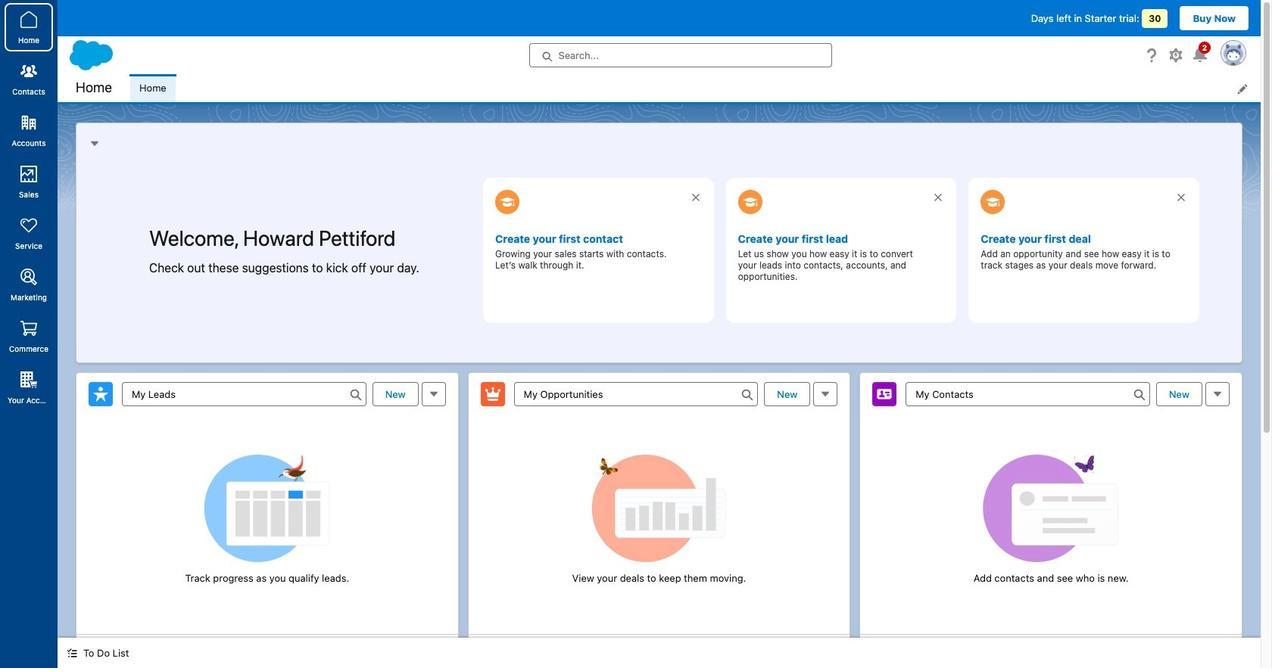 Task type: vqa. For each thing, say whether or not it's contained in the screenshot.
the rightmost Select an Option text field
yes



Task type: describe. For each thing, give the bounding box(es) containing it.
Select an Option text field
[[514, 382, 758, 406]]

2 select an option text field from the left
[[906, 382, 1150, 406]]

1 select an option text field from the left
[[122, 382, 366, 406]]



Task type: locate. For each thing, give the bounding box(es) containing it.
1 horizontal spatial select an option text field
[[906, 382, 1150, 406]]

Select an Option text field
[[122, 382, 366, 406], [906, 382, 1150, 406]]

text default image
[[67, 648, 77, 659]]

0 horizontal spatial select an option text field
[[122, 382, 366, 406]]

list
[[130, 74, 1261, 102]]



